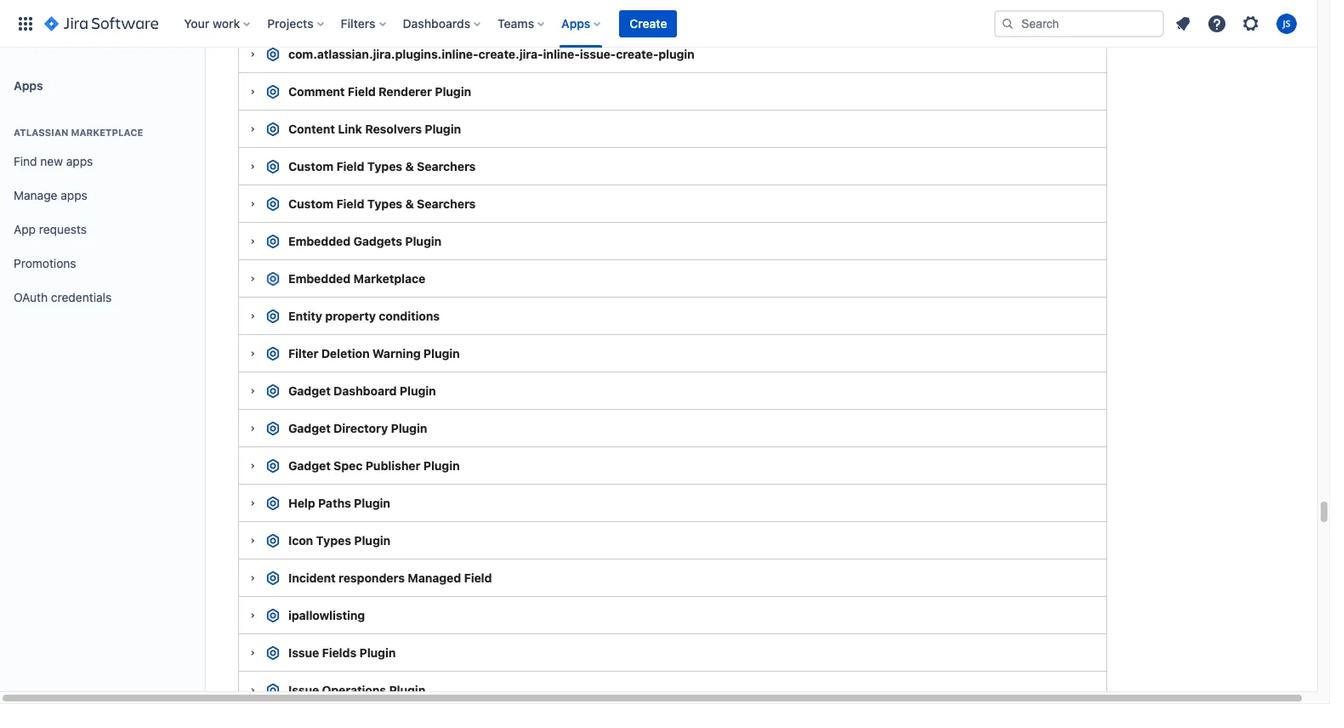 Task type: locate. For each thing, give the bounding box(es) containing it.
plugin right resolvers
[[425, 122, 461, 136]]

custom up embedded gadgets plugin
[[288, 197, 334, 211]]

embedded for embedded gadgets plugin
[[288, 234, 351, 249]]

conditions
[[379, 309, 440, 324]]

custom down content
[[288, 159, 334, 174]]

1 vertical spatial issue
[[288, 683, 319, 698]]

marketplace inside group
[[71, 127, 143, 138]]

plugin right fields
[[359, 646, 396, 661]]

field up embedded gadgets plugin
[[336, 197, 364, 211]]

plugin right operations
[[389, 683, 426, 698]]

0 vertical spatial &
[[405, 159, 414, 174]]

new
[[40, 154, 63, 168]]

2 embedded from the top
[[288, 272, 351, 286]]

types up gadgets
[[367, 197, 403, 211]]

entity property conditions
[[288, 309, 440, 324]]

plugin
[[435, 85, 471, 99], [425, 122, 461, 136], [405, 234, 442, 249], [424, 347, 460, 361], [400, 384, 436, 398], [391, 421, 427, 436], [423, 459, 460, 473], [354, 496, 390, 511], [354, 534, 391, 548], [359, 646, 396, 661], [389, 683, 426, 698]]

gadget left directory
[[288, 421, 331, 436]]

embedded for embedded marketplace
[[288, 272, 351, 286]]

0 vertical spatial searchers
[[417, 159, 476, 174]]

1 vertical spatial searchers
[[417, 197, 476, 211]]

& down resolvers
[[405, 159, 414, 174]]

dashboards
[[403, 16, 471, 30]]

types right icon
[[316, 534, 351, 548]]

comment field renderer plugin
[[288, 85, 471, 99]]

marketplace up find new apps link
[[71, 127, 143, 138]]

issue left fields
[[288, 646, 319, 661]]

embedded
[[288, 234, 351, 249], [288, 272, 351, 286]]

2 vertical spatial types
[[316, 534, 351, 548]]

2 issue from the top
[[288, 683, 319, 698]]

create.jira-
[[479, 47, 543, 62]]

2 & from the top
[[405, 197, 414, 211]]

find
[[14, 154, 37, 168]]

& up embedded gadgets plugin
[[405, 197, 414, 211]]

com.atlassian.jira.plugins.inline-create.jira-inline-issue-create-plugin
[[288, 47, 695, 62]]

plugin right publisher
[[423, 459, 460, 473]]

0 vertical spatial custom
[[288, 159, 334, 174]]

1 horizontal spatial apps
[[562, 16, 591, 30]]

Search field
[[995, 10, 1165, 37]]

projects
[[267, 16, 314, 30]]

apps right new
[[66, 154, 93, 168]]

filters
[[341, 16, 376, 30]]

custom
[[288, 159, 334, 174], [288, 197, 334, 211]]

1 vertical spatial custom
[[288, 197, 334, 211]]

0 vertical spatial gadget
[[288, 384, 331, 398]]

1 vertical spatial gadget
[[288, 421, 331, 436]]

apps inside dropdown button
[[562, 16, 591, 30]]

primary element
[[10, 0, 995, 47]]

issue operations plugin
[[288, 683, 426, 698]]

field right managed
[[464, 571, 492, 586]]

apps
[[562, 16, 591, 30], [14, 78, 43, 92]]

0 vertical spatial embedded
[[288, 234, 351, 249]]

property
[[325, 309, 376, 324]]

marketplace
[[71, 127, 143, 138], [354, 272, 426, 286]]

apps
[[66, 154, 93, 168], [61, 188, 87, 202]]

0 vertical spatial custom field types & searchers
[[288, 159, 476, 174]]

issue for issue operations plugin
[[288, 683, 319, 698]]

custom field types & searchers down the content link resolvers plugin
[[288, 159, 476, 174]]

filters button
[[336, 10, 393, 37]]

field down link
[[336, 159, 364, 174]]

work
[[213, 16, 240, 30]]

promotions
[[14, 256, 76, 270]]

marketplace for embedded marketplace
[[354, 272, 426, 286]]

1 vertical spatial apps
[[61, 188, 87, 202]]

&
[[405, 159, 414, 174], [405, 197, 414, 211]]

types down resolvers
[[367, 159, 403, 174]]

1 vertical spatial apps
[[14, 78, 43, 92]]

marketplace down gadgets
[[354, 272, 426, 286]]

issue
[[288, 646, 319, 661], [288, 683, 319, 698]]

field up link
[[348, 85, 376, 99]]

1 vertical spatial embedded
[[288, 272, 351, 286]]

gadget
[[288, 384, 331, 398], [288, 421, 331, 436], [288, 459, 331, 473]]

1 vertical spatial custom field types & searchers
[[288, 197, 476, 211]]

promotions link
[[7, 247, 197, 281]]

oauth
[[14, 290, 48, 304]]

gadget down filter
[[288, 384, 331, 398]]

2 custom field types & searchers from the top
[[288, 197, 476, 211]]

custom field types & searchers up gadgets
[[288, 197, 476, 211]]

embedded gadgets plugin
[[288, 234, 442, 249]]

resolvers
[[365, 122, 422, 136]]

2 gadget from the top
[[288, 421, 331, 436]]

teams
[[498, 16, 534, 30]]

manage apps
[[14, 188, 87, 202]]

com.atlassian.jira.plugins.inline-
[[288, 47, 479, 62]]

filter
[[288, 347, 318, 361]]

2 vertical spatial gadget
[[288, 459, 331, 473]]

apps button
[[557, 10, 608, 37]]

1 embedded from the top
[[288, 234, 351, 249]]

0 vertical spatial apps
[[562, 16, 591, 30]]

gadgets
[[354, 234, 402, 249]]

embedded up entity in the left top of the page
[[288, 272, 351, 286]]

your profile and settings image
[[1277, 13, 1297, 34]]

paths
[[318, 496, 351, 511]]

dashboard
[[334, 384, 397, 398]]

field
[[348, 85, 376, 99], [336, 159, 364, 174], [336, 197, 364, 211], [464, 571, 492, 586]]

issue left operations
[[288, 683, 319, 698]]

0 vertical spatial marketplace
[[71, 127, 143, 138]]

1 horizontal spatial marketplace
[[354, 272, 426, 286]]

icon
[[288, 534, 313, 548]]

gadget up help
[[288, 459, 331, 473]]

credentials
[[51, 290, 112, 304]]

custom field types & searchers
[[288, 159, 476, 174], [288, 197, 476, 211]]

1 searchers from the top
[[417, 159, 476, 174]]

inline-
[[543, 47, 580, 62]]

module
[[358, 10, 401, 24]]

0 vertical spatial issue
[[288, 646, 319, 661]]

1 gadget from the top
[[288, 384, 331, 398]]

apps up the inline-
[[562, 16, 591, 30]]

embedded up embedded marketplace
[[288, 234, 351, 249]]

types
[[367, 159, 403, 174], [367, 197, 403, 211], [316, 534, 351, 548]]

manage apps link
[[7, 179, 197, 213]]

apps up requests
[[61, 188, 87, 202]]

3 gadget from the top
[[288, 459, 331, 473]]

banner
[[0, 0, 1318, 48]]

0 horizontal spatial marketplace
[[71, 127, 143, 138]]

incident
[[288, 571, 336, 586]]

ipallowlisting
[[288, 609, 365, 623]]

1 vertical spatial marketplace
[[354, 272, 426, 286]]

searchers
[[417, 159, 476, 174], [417, 197, 476, 211]]

0 horizontal spatial apps
[[14, 78, 43, 92]]

1 issue from the top
[[288, 646, 319, 661]]

filter deletion warning plugin
[[288, 347, 460, 361]]

jira software image
[[44, 13, 158, 34], [44, 13, 158, 34]]

1 vertical spatial &
[[405, 197, 414, 211]]

apps up atlassian
[[14, 78, 43, 92]]

comment
[[288, 85, 345, 99]]



Task type: vqa. For each thing, say whether or not it's contained in the screenshot.
set
no



Task type: describe. For each thing, give the bounding box(es) containing it.
responders
[[339, 571, 405, 586]]

plugin
[[659, 47, 695, 62]]

projects button
[[262, 10, 331, 37]]

dashboards button
[[398, 10, 488, 37]]

appswitcher icon image
[[15, 13, 36, 34]]

1 vertical spatial types
[[367, 197, 403, 211]]

cmdb
[[288, 10, 324, 24]]

oauth credentials link
[[7, 281, 197, 315]]

operations
[[322, 683, 386, 698]]

oauth credentials
[[14, 290, 112, 304]]

settings image
[[1241, 13, 1262, 34]]

find new apps link
[[7, 145, 197, 179]]

deletion
[[321, 347, 370, 361]]

link
[[338, 122, 362, 136]]

plugin up responders
[[354, 534, 391, 548]]

app requests
[[14, 222, 87, 236]]

renderer
[[379, 85, 432, 99]]

0 vertical spatial apps
[[66, 154, 93, 168]]

manage
[[14, 188, 57, 202]]

atlassian marketplace
[[14, 127, 143, 138]]

gadget for gadget spec publisher plugin
[[288, 459, 331, 473]]

help image
[[1207, 13, 1228, 34]]

fields
[[322, 646, 357, 661]]

gadget dashboard plugin
[[288, 384, 436, 398]]

1 & from the top
[[405, 159, 414, 174]]

plugin down warning
[[400, 384, 436, 398]]

issue fields plugin
[[288, 646, 396, 661]]

issue-
[[580, 47, 616, 62]]

find new apps
[[14, 154, 93, 168]]

content
[[288, 122, 335, 136]]

atlassian
[[14, 127, 69, 138]]

2 custom from the top
[[288, 197, 334, 211]]

create button
[[620, 10, 678, 37]]

atlassian marketplace group
[[7, 109, 197, 320]]

sidebar navigation image
[[185, 68, 223, 102]]

teams button
[[493, 10, 551, 37]]

notifications image
[[1173, 13, 1194, 34]]

warning
[[373, 347, 421, 361]]

your work
[[184, 16, 240, 30]]

2 searchers from the top
[[417, 197, 476, 211]]

entity
[[288, 309, 322, 324]]

marketplace for atlassian marketplace
[[71, 127, 143, 138]]

app requests link
[[7, 213, 197, 247]]

plugin right warning
[[424, 347, 460, 361]]

main
[[327, 10, 355, 24]]

managed
[[408, 571, 461, 586]]

your
[[184, 16, 210, 30]]

app
[[14, 222, 36, 236]]

directory
[[334, 421, 388, 436]]

incident responders managed field
[[288, 571, 492, 586]]

plugin up publisher
[[391, 421, 427, 436]]

plugin right gadgets
[[405, 234, 442, 249]]

create
[[630, 16, 667, 30]]

cmdb main module
[[288, 10, 401, 24]]

banner containing your work
[[0, 0, 1318, 48]]

help paths plugin
[[288, 496, 390, 511]]

requests
[[39, 222, 87, 236]]

plugin right the renderer
[[435, 85, 471, 99]]

gadget for gadget directory plugin
[[288, 421, 331, 436]]

plugin down gadget spec publisher plugin
[[354, 496, 390, 511]]

content link resolvers plugin
[[288, 122, 461, 136]]

publisher
[[366, 459, 421, 473]]

gadget for gadget dashboard plugin
[[288, 384, 331, 398]]

spec
[[334, 459, 363, 473]]

0 vertical spatial types
[[367, 159, 403, 174]]

help
[[288, 496, 315, 511]]

your work button
[[179, 10, 257, 37]]

create-
[[616, 47, 659, 62]]

search image
[[1001, 17, 1015, 30]]

1 custom from the top
[[288, 159, 334, 174]]

issue for issue fields plugin
[[288, 646, 319, 661]]

icon types plugin
[[288, 534, 391, 548]]

gadget spec publisher plugin
[[288, 459, 460, 473]]

gadget directory plugin
[[288, 421, 427, 436]]

embedded marketplace
[[288, 272, 426, 286]]

1 custom field types & searchers from the top
[[288, 159, 476, 174]]



